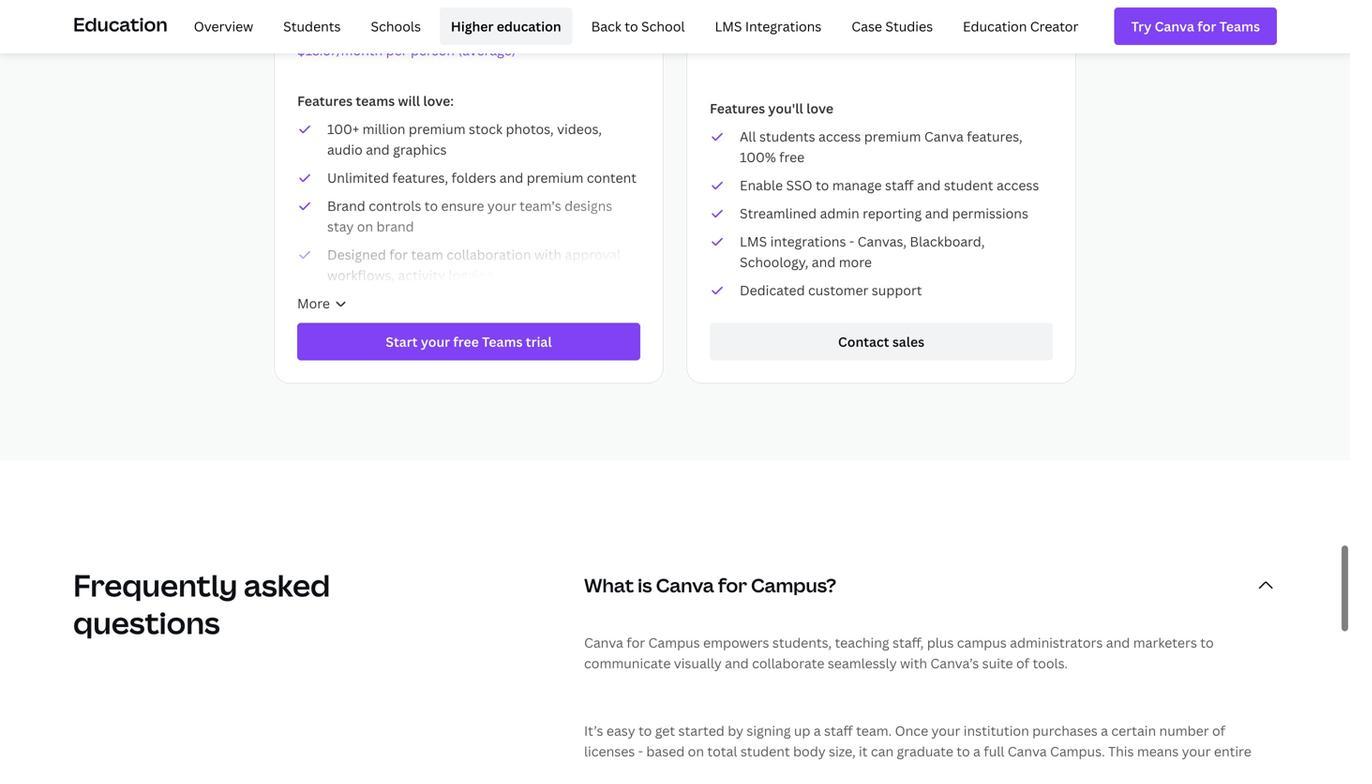 Task type: vqa. For each thing, say whether or not it's contained in the screenshot.
– – 'number field'
no



Task type: locate. For each thing, give the bounding box(es) containing it.
education element
[[73, 0, 1278, 53]]

get
[[655, 721, 676, 739]]

total
[[708, 741, 738, 759]]

student
[[741, 741, 791, 759], [584, 762, 634, 763]]

education inside the education creator link
[[964, 17, 1028, 35]]

1 horizontal spatial of
[[1213, 721, 1226, 739]]

0 horizontal spatial student
[[584, 762, 634, 763]]

student down licenses
[[584, 762, 634, 763]]

student up access,
[[741, 741, 791, 759]]

schools
[[371, 17, 421, 35]]

canva's
[[931, 653, 980, 671]]

and
[[1107, 633, 1131, 650], [725, 653, 749, 671]]

a
[[814, 721, 822, 739], [1102, 721, 1109, 739], [974, 741, 981, 759]]

on up the also
[[688, 741, 705, 759]]

collaborate
[[752, 653, 825, 671]]

schools link
[[360, 8, 432, 45]]

of right suite
[[1017, 653, 1030, 671]]

to right the "marketers"
[[1201, 633, 1215, 650]]

means down graduate on the right bottom of the page
[[891, 762, 933, 763]]

0 vertical spatial canva
[[656, 571, 715, 597]]

for up empowers
[[718, 571, 748, 597]]

students link
[[272, 8, 352, 45]]

menu bar
[[175, 8, 1091, 45]]

on down campus.
[[1094, 762, 1110, 763]]

0 horizontal spatial of
[[1017, 653, 1030, 671]]

based
[[647, 741, 685, 759]]

administrators
[[1011, 633, 1104, 650]]

back to school link
[[580, 8, 697, 45]]

0 vertical spatial means
[[1138, 741, 1180, 759]]

it
[[859, 741, 868, 759]]

lms integrations
[[715, 17, 822, 35]]

communicate
[[584, 653, 671, 671]]

means
[[1138, 741, 1180, 759], [891, 762, 933, 763]]

0 horizontal spatial this
[[862, 762, 888, 763]]

0 vertical spatial for
[[718, 571, 748, 597]]

1 vertical spatial for
[[627, 633, 646, 650]]

for
[[718, 571, 748, 597], [627, 633, 646, 650], [1188, 762, 1207, 763]]

to right back
[[625, 17, 639, 35]]

1 vertical spatial and
[[725, 653, 749, 671]]

overview link
[[183, 8, 265, 45]]

to inside canva for campus empowers students, teaching staff, plus campus administrators and marketers to communicate visually and collaborate seamlessly with canva's suite of tools.
[[1201, 633, 1215, 650]]

also
[[683, 762, 709, 763]]

it's easy to get started by signing up a staff team. once your institution purchases a certain number of licenses - based on total student body size, it can graduate to a full canva campus. this means your entire student cohort also gets access, 100% free. this means you can maximize return on investment for yo
[[584, 721, 1271, 763]]

to
[[625, 17, 639, 35], [1201, 633, 1215, 650], [639, 721, 652, 739], [957, 741, 971, 759]]

canva up maximize
[[1008, 741, 1048, 759]]

a left certain
[[1102, 721, 1109, 739]]

this down it
[[862, 762, 888, 763]]

of up entire on the bottom right
[[1213, 721, 1226, 739]]

canva for campus empowers students, teaching staff, plus campus administrators and marketers to communicate visually and collaborate seamlessly with canva's suite of tools.
[[584, 633, 1215, 671]]

staff
[[825, 721, 853, 739]]

0 vertical spatial can
[[871, 741, 894, 759]]

case studies link
[[841, 8, 945, 45]]

what is canva for campus?
[[584, 571, 837, 597]]

body
[[794, 741, 826, 759]]

menu bar containing overview
[[175, 8, 1091, 45]]

and left the "marketers"
[[1107, 633, 1131, 650]]

0 vertical spatial on
[[688, 741, 705, 759]]

can down full
[[963, 762, 986, 763]]

asked
[[244, 564, 330, 604]]

size,
[[829, 741, 856, 759]]

1 horizontal spatial student
[[741, 741, 791, 759]]

2 horizontal spatial canva
[[1008, 741, 1048, 759]]

1 horizontal spatial can
[[963, 762, 986, 763]]

maximize
[[989, 762, 1048, 763]]

licenses
[[584, 741, 635, 759]]

0 horizontal spatial can
[[871, 741, 894, 759]]

a left full
[[974, 741, 981, 759]]

canva up communicate
[[584, 633, 624, 650]]

0 vertical spatial your
[[932, 721, 961, 739]]

this
[[1109, 741, 1135, 759], [862, 762, 888, 763]]

can right it
[[871, 741, 894, 759]]

on
[[688, 741, 705, 759], [1094, 762, 1110, 763]]

1 horizontal spatial canva
[[656, 571, 715, 597]]

your
[[932, 721, 961, 739], [1183, 741, 1212, 759]]

education
[[73, 11, 168, 37], [964, 17, 1028, 35]]

0 horizontal spatial on
[[688, 741, 705, 759]]

education
[[497, 17, 562, 35]]

0 horizontal spatial your
[[932, 721, 961, 739]]

higher
[[451, 17, 494, 35]]

1 vertical spatial canva
[[584, 633, 624, 650]]

0 horizontal spatial canva
[[584, 633, 624, 650]]

lms
[[715, 17, 743, 35]]

empowers
[[704, 633, 770, 650]]

of inside it's easy to get started by signing up a staff team. once your institution purchases a certain number of licenses - based on total student body size, it can graduate to a full canva campus. this means your entire student cohort also gets access, 100% free. this means you can maximize return on investment for yo
[[1213, 721, 1226, 739]]

0 vertical spatial student
[[741, 741, 791, 759]]

this down certain
[[1109, 741, 1135, 759]]

2 vertical spatial canva
[[1008, 741, 1048, 759]]

1 vertical spatial student
[[584, 762, 634, 763]]

1 horizontal spatial means
[[1138, 741, 1180, 759]]

1 vertical spatial of
[[1213, 721, 1226, 739]]

graduate
[[897, 741, 954, 759]]

2 vertical spatial for
[[1188, 762, 1207, 763]]

questions
[[73, 601, 220, 642]]

2 horizontal spatial for
[[1188, 762, 1207, 763]]

and down empowers
[[725, 653, 749, 671]]

tools.
[[1033, 653, 1069, 671]]

0 vertical spatial of
[[1017, 653, 1030, 671]]

your up graduate on the right bottom of the page
[[932, 721, 961, 739]]

your down number
[[1183, 741, 1212, 759]]

0 vertical spatial and
[[1107, 633, 1131, 650]]

means up investment at the bottom
[[1138, 741, 1180, 759]]

of
[[1017, 653, 1030, 671], [1213, 721, 1226, 739]]

1 vertical spatial means
[[891, 762, 933, 763]]

overview
[[194, 17, 253, 35]]

with
[[901, 653, 928, 671]]

1 horizontal spatial for
[[718, 571, 748, 597]]

1 horizontal spatial this
[[1109, 741, 1135, 759]]

can
[[871, 741, 894, 759], [963, 762, 986, 763]]

1 horizontal spatial on
[[1094, 762, 1110, 763]]

staff,
[[893, 633, 924, 650]]

case
[[852, 17, 883, 35]]

1 horizontal spatial education
[[964, 17, 1028, 35]]

teaching
[[835, 633, 890, 650]]

free.
[[830, 762, 859, 763]]

education creator
[[964, 17, 1079, 35]]

0 horizontal spatial means
[[891, 762, 933, 763]]

what
[[584, 571, 634, 597]]

-
[[639, 741, 644, 759]]

canva
[[656, 571, 715, 597], [584, 633, 624, 650], [1008, 741, 1048, 759]]

back to school
[[592, 17, 685, 35]]

higher education link
[[440, 8, 573, 45]]

0 horizontal spatial for
[[627, 633, 646, 650]]

1 vertical spatial your
[[1183, 741, 1212, 759]]

0 horizontal spatial a
[[814, 721, 822, 739]]

1 vertical spatial this
[[862, 762, 888, 763]]

canva right is
[[656, 571, 715, 597]]

for down number
[[1188, 762, 1207, 763]]

0 horizontal spatial education
[[73, 11, 168, 37]]

a right up
[[814, 721, 822, 739]]

0 horizontal spatial and
[[725, 653, 749, 671]]

menu bar inside education element
[[175, 8, 1091, 45]]

for up communicate
[[627, 633, 646, 650]]

1 horizontal spatial and
[[1107, 633, 1131, 650]]



Task type: describe. For each thing, give the bounding box(es) containing it.
1 vertical spatial on
[[1094, 762, 1110, 763]]

to left get
[[639, 721, 652, 739]]

started
[[679, 721, 725, 739]]

of inside canva for campus empowers students, teaching staff, plus campus administrators and marketers to communicate visually and collaborate seamlessly with canva's suite of tools.
[[1017, 653, 1030, 671]]

full
[[984, 741, 1005, 759]]

1 horizontal spatial your
[[1183, 741, 1212, 759]]

cohort
[[637, 762, 680, 763]]

you
[[936, 762, 960, 763]]

campus
[[958, 633, 1007, 650]]

frequently asked questions
[[73, 564, 330, 642]]

suite
[[983, 653, 1014, 671]]

number
[[1160, 721, 1210, 739]]

canva inside canva for campus empowers students, teaching staff, plus campus administrators and marketers to communicate visually and collaborate seamlessly with canva's suite of tools.
[[584, 633, 624, 650]]

school
[[642, 17, 685, 35]]

purchases
[[1033, 721, 1098, 739]]

gets
[[712, 762, 739, 763]]

campus
[[649, 633, 700, 650]]

visually
[[674, 653, 722, 671]]

for inside dropdown button
[[718, 571, 748, 597]]

once
[[896, 721, 929, 739]]

up
[[794, 721, 811, 739]]

marketers
[[1134, 633, 1198, 650]]

100%
[[791, 762, 827, 763]]

signing
[[747, 721, 791, 739]]

by
[[728, 721, 744, 739]]

0 vertical spatial this
[[1109, 741, 1135, 759]]

investment
[[1113, 762, 1185, 763]]

lms integrations link
[[704, 8, 833, 45]]

seamlessly
[[828, 653, 897, 671]]

team.
[[857, 721, 892, 739]]

to up you
[[957, 741, 971, 759]]

plus
[[928, 633, 954, 650]]

for inside canva for campus empowers students, teaching staff, plus campus administrators and marketers to communicate visually and collaborate seamlessly with canva's suite of tools.
[[627, 633, 646, 650]]

to inside education element
[[625, 17, 639, 35]]

education for education
[[73, 11, 168, 37]]

education for education creator
[[964, 17, 1028, 35]]

studies
[[886, 17, 934, 35]]

integrations
[[746, 17, 822, 35]]

certain
[[1112, 721, 1157, 739]]

canva inside dropdown button
[[656, 571, 715, 597]]

campus?
[[751, 571, 837, 597]]

easy
[[607, 721, 636, 739]]

canva inside it's easy to get started by signing up a staff team. once your institution purchases a certain number of licenses - based on total student body size, it can graduate to a full canva campus. this means your entire student cohort also gets access, 100% free. this means you can maximize return on investment for yo
[[1008, 741, 1048, 759]]

1 horizontal spatial a
[[974, 741, 981, 759]]

1 vertical spatial can
[[963, 762, 986, 763]]

back
[[592, 17, 622, 35]]

for inside it's easy to get started by signing up a staff team. once your institution purchases a certain number of licenses - based on total student body size, it can graduate to a full canva campus. this means your entire student cohort also gets access, 100% free. this means you can maximize return on investment for yo
[[1188, 762, 1207, 763]]

entire
[[1215, 741, 1252, 759]]

access,
[[742, 762, 788, 763]]

creator
[[1031, 17, 1079, 35]]

what is canva for campus? button
[[584, 550, 1278, 618]]

institution
[[964, 721, 1030, 739]]

higher education
[[451, 17, 562, 35]]

education creator link
[[952, 8, 1091, 45]]

2 horizontal spatial a
[[1102, 721, 1109, 739]]

campus.
[[1051, 741, 1106, 759]]

it's
[[584, 721, 604, 739]]

is
[[638, 571, 653, 597]]

students,
[[773, 633, 832, 650]]

case studies
[[852, 17, 934, 35]]

frequently
[[73, 564, 238, 604]]

return
[[1051, 762, 1091, 763]]

students
[[283, 17, 341, 35]]



